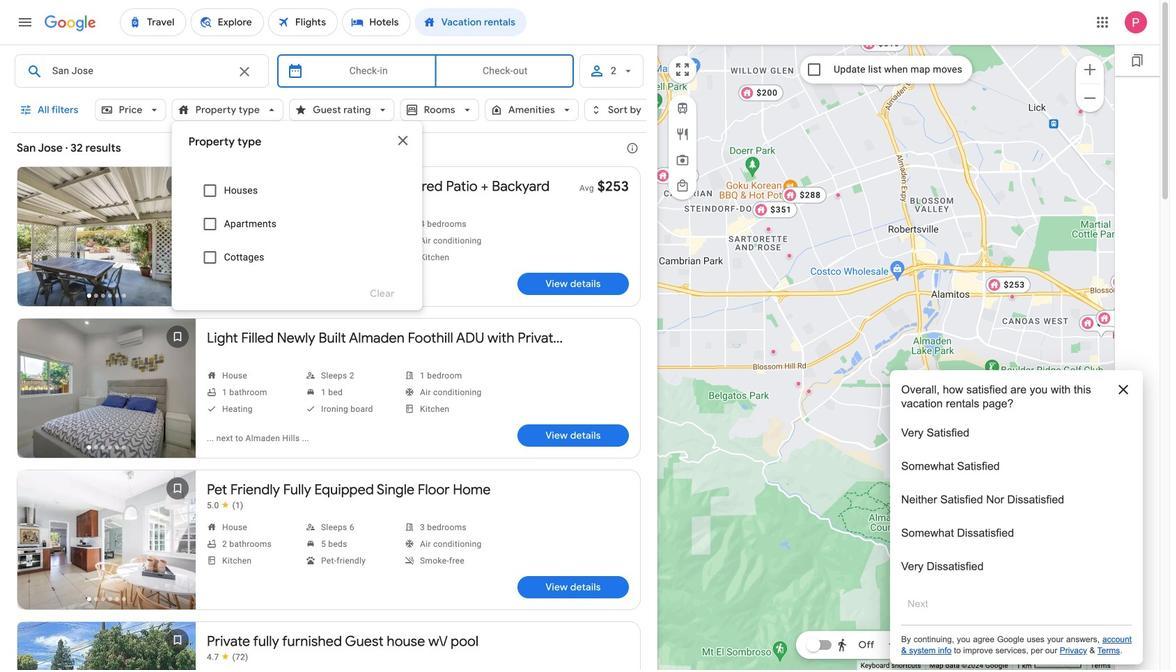 Task type: locate. For each thing, give the bounding box(es) containing it.
next image for the save pet friendly fully equipped single floor home to collection icon
[[161, 527, 194, 560]]

zoom in map image
[[1082, 61, 1099, 78]]

3 photos list from the top
[[17, 471, 196, 624]]

photos list for the save pet friendly fully equipped single floor home to collection icon
[[17, 471, 196, 624]]

filters form
[[11, 45, 665, 311]]

next image down the save pet friendly fully equipped single floor home to collection icon
[[161, 527, 194, 560]]

2 photo 1 image from the top
[[17, 319, 196, 458]]

photos list for save charming san jose home w/ covered patio + backyard to collection image
[[17, 167, 196, 320]]

clear image
[[236, 63, 253, 80]]

1 vertical spatial back image
[[19, 375, 52, 408]]

two bedroom one bath condo ~ \"home away from home\" image
[[1010, 294, 1015, 300]]

0 vertical spatial next image
[[161, 223, 194, 256]]

view larger map image
[[674, 61, 691, 78]]

beautiful and bright 2\/1 bedroom bath w\/ 85 mb wifi & samsung smart tv image
[[806, 389, 812, 395]]

1 photo 1 image from the top
[[17, 167, 196, 307]]

photo 1 image
[[17, 167, 196, 307], [17, 319, 196, 458], [17, 471, 196, 610], [17, 623, 196, 671]]

on the golf course home w amazing views! image
[[944, 501, 949, 506]]

photos list for save light filled newly built  almaden foothill adu with private yard and entrance to collection icon
[[17, 319, 196, 472]]

save charming san jose home w/ covered patio + backyard to collection image
[[161, 169, 194, 202]]

0 vertical spatial back image
[[19, 223, 52, 256]]

pet friendly fully equipped single floor home image
[[787, 253, 793, 259]]

1 photos list from the top
[[17, 167, 196, 320]]

1 next image from the top
[[161, 223, 194, 256]]

photos list
[[17, 167, 196, 320], [17, 319, 196, 472], [17, 471, 196, 624], [17, 623, 196, 671]]

2 photos list from the top
[[17, 319, 196, 472]]

Check-out text field
[[448, 55, 563, 87]]

1 back image from the top
[[19, 223, 52, 256]]

photo 1 image for back image
[[17, 471, 196, 610]]

3 next image from the top
[[161, 527, 194, 560]]

3 photo 1 image from the top
[[17, 471, 196, 610]]

2 next image from the top
[[161, 375, 194, 408]]

1 vertical spatial next image
[[161, 375, 194, 408]]

save light filled newly built  almaden foothill adu with private yard and entrance to collection image
[[161, 320, 194, 354]]

2 back image from the top
[[19, 375, 52, 408]]

next image
[[161, 223, 194, 256], [161, 375, 194, 408], [161, 527, 194, 560]]

back image
[[19, 527, 52, 560]]

zoom out map image
[[1082, 90, 1099, 106]]

photo 1 image for photos list related to save charming san jose home w/ covered patio + backyard to collection image back icon
[[17, 167, 196, 307]]

save pet friendly fully equipped single floor home to collection image
[[161, 472, 194, 506]]

2 vertical spatial next image
[[161, 527, 194, 560]]

next image down save light filled newly built  almaden foothill adu with private yard and entrance to collection icon
[[161, 375, 194, 408]]

next image down save charming san jose home w/ covered patio + backyard to collection image
[[161, 223, 194, 256]]

back image
[[19, 223, 52, 256], [19, 375, 52, 408]]

next image for save charming san jose home w/ covered patio + backyard to collection image
[[161, 223, 194, 256]]

Search for places, hotels and more text field
[[52, 55, 228, 87]]



Task type: describe. For each thing, give the bounding box(es) containing it.
Check-in text field
[[312, 55, 425, 87]]

luxury stay near oakridge mall for vacation/work image
[[796, 381, 802, 387]]

back image for photos list related to save charming san jose home w/ covered patio + backyard to collection image
[[19, 223, 52, 256]]

luxurious  cozy large 4 br home with swimming pool!(san jose/cambrian area) image
[[836, 193, 841, 198]]

back image for save light filled newly built  almaden foothill adu with private yard and entrance to collection icon photos list
[[19, 375, 52, 408]]

4 photo 1 image from the top
[[17, 623, 196, 671]]

beautifully renovated home in palo alto image
[[757, 209, 763, 214]]

don's comfy private room, $101 image
[[1111, 274, 1156, 291]]

4 photos list from the top
[[17, 623, 196, 671]]

private fully furnished guest house w\/ pool image
[[771, 349, 776, 355]]

next image for save light filled newly built  almaden foothill adu with private yard and entrance to collection icon
[[161, 375, 194, 408]]

learn more about these results image
[[616, 132, 649, 165]]

save private fully furnished guest house w\/ pool to collection image
[[161, 624, 194, 658]]

photo 1 image for back icon corresponding to save light filled newly built  almaden foothill adu with private yard and entrance to collection icon photos list
[[17, 319, 196, 458]]

4.7 out of 5 stars from 72 reviews image
[[207, 652, 248, 664]]

charming 3 bedroom home in cambrian san jose image
[[766, 227, 772, 232]]

lovely house in san jose image
[[1078, 109, 1084, 115]]

new custom home vaulted ceilings  huge windows  porch on park in almaden image
[[914, 381, 919, 386]]

main menu image
[[17, 14, 33, 31]]

close dialog image
[[395, 132, 411, 149]]

map region
[[658, 45, 1115, 671]]

5 out of 5 stars from 1 reviews image
[[207, 501, 243, 512]]



Task type: vqa. For each thing, say whether or not it's contained in the screenshot.
Beautifully renovated home in Palo Alto IMAGE
yes



